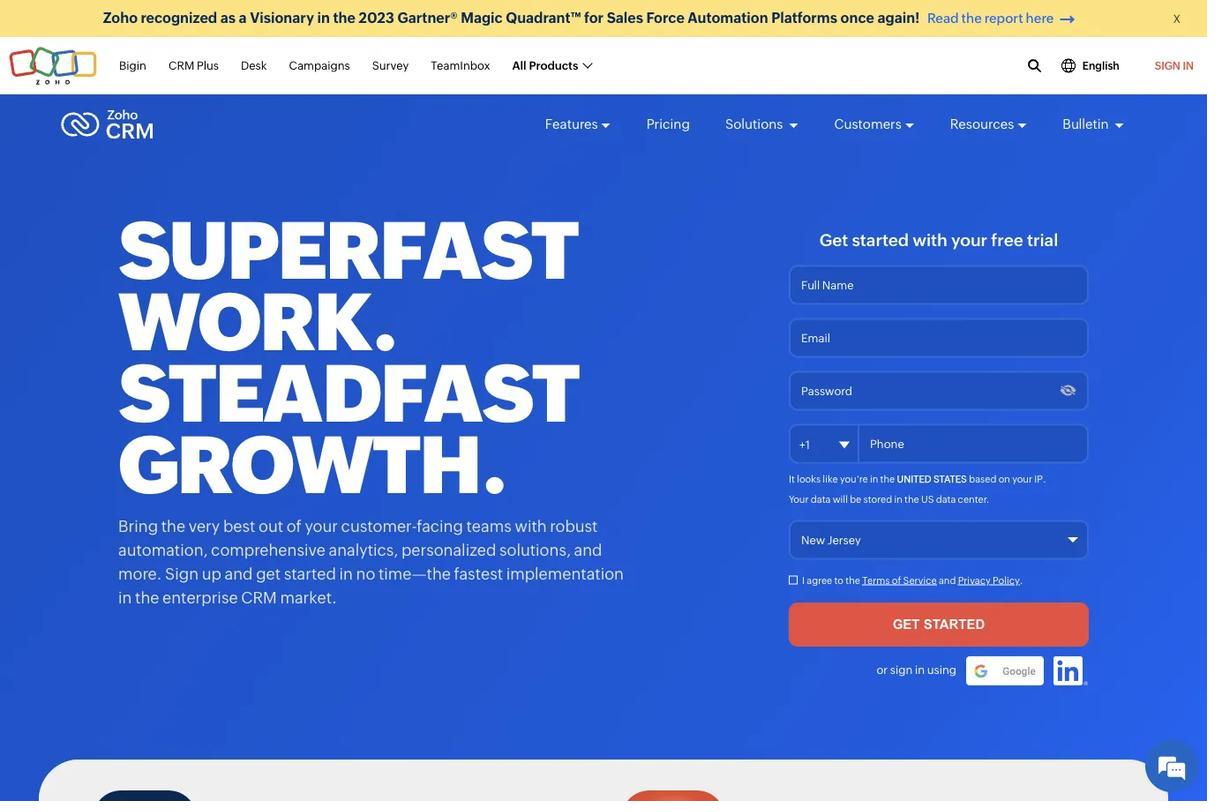 Task type: locate. For each thing, give the bounding box(es) containing it.
the
[[333, 10, 355, 26], [961, 11, 982, 26], [880, 474, 895, 485], [905, 494, 919, 505], [161, 517, 185, 535], [846, 575, 860, 586], [135, 589, 159, 607]]

. right on
[[1043, 474, 1046, 485]]

with
[[913, 231, 948, 250], [515, 517, 547, 535]]

your up analytics,
[[305, 517, 338, 535]]

growth.
[[118, 420, 506, 511]]

1 horizontal spatial of
[[892, 575, 901, 586]]

steadfast
[[118, 348, 579, 439]]

started up market.
[[284, 565, 336, 583]]

0 horizontal spatial with
[[515, 517, 547, 535]]

read
[[927, 11, 959, 26]]

teams
[[466, 517, 512, 535]]

products
[[529, 59, 578, 72]]

0 vertical spatial crm
[[169, 59, 194, 72]]

on
[[999, 474, 1010, 485]]

1 horizontal spatial data
[[936, 494, 956, 505]]

your inside superfast work. steadfast growth. bring the very best out of your customer-facing teams with robust automation, comprehensive analytics, personalized solutions, and more. sign up and get started in no time—the fastest implementation in the enterprise crm market.
[[305, 517, 338, 535]]

the right read
[[961, 11, 982, 26]]

get
[[256, 565, 281, 583]]

2 vertical spatial your
[[305, 517, 338, 535]]

bigin link
[[119, 49, 146, 82]]

and down robust
[[574, 541, 602, 559]]

1 horizontal spatial crm
[[241, 589, 277, 607]]

Enter your email text field
[[789, 318, 1089, 358]]

started inside superfast work. steadfast growth. bring the very best out of your customer-facing teams with robust automation, comprehensive analytics, personalized solutions, and more. sign up and get started in no time—the fastest implementation in the enterprise crm market.
[[284, 565, 336, 583]]

of right out on the bottom of page
[[287, 517, 302, 535]]

more.
[[118, 565, 162, 583]]

started right 'get'
[[852, 231, 909, 250]]

with up enter your name text field
[[913, 231, 948, 250]]

0 vertical spatial .
[[1043, 474, 1046, 485]]

us
[[921, 494, 934, 505]]

read the report here link
[[923, 11, 1078, 26]]

0 horizontal spatial of
[[287, 517, 302, 535]]

2 data from the left
[[936, 494, 956, 505]]

in right sign
[[915, 664, 925, 677]]

automation,
[[118, 541, 208, 559]]

1 vertical spatial of
[[892, 575, 901, 586]]

visionary
[[250, 10, 314, 26]]

of
[[287, 517, 302, 535], [892, 575, 901, 586]]

0 horizontal spatial .
[[1020, 575, 1023, 586]]

policy
[[993, 575, 1020, 586]]

Enter password for your account password field
[[789, 371, 1089, 411]]

1 data from the left
[[811, 494, 831, 505]]

in down 'more.'
[[118, 589, 132, 607]]

the right the to
[[846, 575, 860, 586]]

robust
[[550, 517, 598, 535]]

zoho
[[103, 10, 138, 26]]

1 horizontal spatial .
[[1043, 474, 1046, 485]]

1 vertical spatial your
[[1012, 474, 1032, 485]]

up
[[202, 565, 221, 583]]

trial
[[1027, 231, 1058, 250]]

resources
[[950, 116, 1014, 132]]

magic
[[461, 10, 503, 26]]

quadrant™
[[506, 10, 581, 26]]

terms
[[862, 575, 890, 586]]

0 horizontal spatial data
[[811, 494, 831, 505]]

zoho recognized as a visionary in the 2023 gartner® magic quadrant™ for sales force automation platforms once again! read the report here
[[103, 10, 1054, 26]]

i agree to the terms of service and privacy policy .
[[802, 575, 1023, 586]]

data right 'us'
[[936, 494, 956, 505]]

started
[[852, 231, 909, 250], [284, 565, 336, 583]]

solutions link
[[725, 101, 799, 148]]

1 horizontal spatial with
[[913, 231, 948, 250]]

2 horizontal spatial your
[[1012, 474, 1032, 485]]

and
[[574, 541, 602, 559], [225, 565, 253, 583], [939, 575, 956, 586]]

data
[[811, 494, 831, 505], [936, 494, 956, 505]]

of right terms
[[892, 575, 901, 586]]

customer-
[[341, 517, 417, 535]]

crm plus
[[169, 59, 219, 72]]

0 vertical spatial your
[[951, 231, 988, 250]]

with inside superfast work. steadfast growth. bring the very best out of your customer-facing teams with robust automation, comprehensive analytics, personalized solutions, and more. sign up and get started in no time—the fastest implementation in the enterprise crm market.
[[515, 517, 547, 535]]

+1
[[800, 439, 810, 452]]

data left will
[[811, 494, 831, 505]]

None submit
[[789, 603, 1089, 647]]

1 vertical spatial crm
[[241, 589, 277, 607]]

your
[[951, 231, 988, 250], [1012, 474, 1032, 485], [305, 517, 338, 535]]

your left ip
[[1012, 474, 1032, 485]]

bring
[[118, 517, 158, 535]]

campaigns link
[[289, 49, 350, 82]]

bigin
[[119, 59, 146, 72]]

platforms
[[771, 10, 838, 26]]

crm down get
[[241, 589, 277, 607]]

all
[[512, 59, 526, 72]]

will
[[833, 494, 848, 505]]

your for like
[[1012, 474, 1032, 485]]

get started with your free trial
[[820, 231, 1058, 250]]

1 horizontal spatial started
[[852, 231, 909, 250]]

your
[[789, 494, 809, 505]]

and right up
[[225, 565, 253, 583]]

your left free
[[951, 231, 988, 250]]

it looks like you're in the united states based on your ip .
[[789, 474, 1046, 485]]

features link
[[545, 101, 611, 148]]

crm left plus
[[169, 59, 194, 72]]

1 vertical spatial with
[[515, 517, 547, 535]]

. right "privacy"
[[1020, 575, 1023, 586]]

0 vertical spatial of
[[287, 517, 302, 535]]

best
[[223, 517, 255, 535]]

zoho crm logo image
[[60, 105, 154, 144]]

0 horizontal spatial started
[[284, 565, 336, 583]]

crm plus link
[[169, 49, 219, 82]]

no
[[356, 565, 375, 583]]

looks
[[797, 474, 821, 485]]

the down 'more.'
[[135, 589, 159, 607]]

1 vertical spatial started
[[284, 565, 336, 583]]

english
[[1083, 60, 1120, 71]]

report
[[985, 11, 1023, 26]]

and left "privacy"
[[939, 575, 956, 586]]

0 horizontal spatial your
[[305, 517, 338, 535]]

as
[[220, 10, 236, 26]]

automation
[[688, 10, 768, 26]]

0 vertical spatial started
[[852, 231, 909, 250]]

1 horizontal spatial your
[[951, 231, 988, 250]]

crm
[[169, 59, 194, 72], [241, 589, 277, 607]]

x
[[1173, 12, 1181, 26]]

bulletin link
[[1063, 101, 1125, 148]]

states
[[934, 474, 967, 485]]

in
[[317, 10, 330, 26], [870, 474, 878, 485], [894, 494, 903, 505], [339, 565, 353, 583], [118, 589, 132, 607], [915, 664, 925, 677]]

with up solutions,
[[515, 517, 547, 535]]

2 horizontal spatial and
[[939, 575, 956, 586]]

work.
[[118, 277, 397, 368]]

crm inside superfast work. steadfast growth. bring the very best out of your customer-facing teams with robust automation, comprehensive analytics, personalized solutions, and more. sign up and get started in no time—the fastest implementation in the enterprise crm market.
[[241, 589, 277, 607]]

comprehensive
[[211, 541, 325, 559]]



Task type: vqa. For each thing, say whether or not it's contained in the screenshot.
facing
yes



Task type: describe. For each thing, give the bounding box(es) containing it.
free
[[991, 231, 1023, 250]]

0 vertical spatial with
[[913, 231, 948, 250]]

Enter your phone number text field
[[789, 424, 1089, 464]]

in right stored
[[894, 494, 903, 505]]

force
[[646, 10, 685, 26]]

in
[[1183, 60, 1194, 71]]

using
[[927, 664, 957, 677]]

enterprise
[[162, 589, 238, 607]]

in right the you're
[[870, 474, 878, 485]]

again!
[[878, 10, 920, 26]]

terms of service link
[[862, 575, 937, 586]]

agree
[[807, 575, 832, 586]]

survey
[[372, 59, 409, 72]]

ip
[[1034, 474, 1043, 485]]

get
[[820, 231, 848, 250]]

stored
[[864, 494, 892, 505]]

campaigns
[[289, 59, 350, 72]]

0 horizontal spatial crm
[[169, 59, 194, 72]]

superfast
[[118, 205, 578, 297]]

all products link
[[512, 49, 592, 82]]

features
[[545, 116, 598, 132]]

in left no
[[339, 565, 353, 583]]

desk link
[[241, 49, 267, 82]]

united
[[897, 474, 932, 485]]

survey link
[[372, 49, 409, 82]]

teaminbox
[[431, 59, 490, 72]]

privacy policy link
[[958, 575, 1020, 586]]

solutions,
[[499, 541, 571, 559]]

your for steadfast
[[305, 517, 338, 535]]

market.
[[280, 589, 337, 607]]

sign
[[890, 664, 913, 677]]

2023
[[359, 10, 395, 26]]

1 vertical spatial .
[[1020, 575, 1023, 586]]

all products
[[512, 59, 578, 72]]

it
[[789, 474, 795, 485]]

fastest
[[454, 565, 503, 583]]

the up automation,
[[161, 517, 185, 535]]

time—the
[[379, 565, 451, 583]]

in right visionary
[[317, 10, 330, 26]]

sign in link
[[1142, 49, 1207, 83]]

out
[[259, 517, 283, 535]]

center.
[[958, 494, 990, 505]]

solutions
[[725, 116, 786, 132]]

like
[[823, 474, 838, 485]]

sign in
[[1155, 60, 1194, 71]]

the up your data will be stored in the us data center.
[[880, 474, 895, 485]]

sign
[[1155, 60, 1181, 71]]

once
[[841, 10, 874, 26]]

implementation
[[506, 565, 624, 583]]

the left 'us'
[[905, 494, 919, 505]]

the left 2023 at top
[[333, 10, 355, 26]]

the inside zoho recognized as a visionary in the 2023 gartner® magic quadrant™ for sales force automation platforms once again! read the report here
[[961, 11, 982, 26]]

recognized
[[141, 10, 217, 26]]

sales
[[607, 10, 643, 26]]

very
[[189, 517, 220, 535]]

facing
[[417, 517, 463, 535]]

bulletin
[[1063, 116, 1112, 132]]

i
[[802, 575, 805, 586]]

plus
[[197, 59, 219, 72]]

or
[[877, 664, 888, 677]]

for
[[584, 10, 604, 26]]

Enter your name text field
[[789, 265, 1089, 305]]

pricing link
[[647, 101, 690, 148]]

personalized
[[401, 541, 496, 559]]

pricing
[[647, 116, 690, 132]]

0 horizontal spatial and
[[225, 565, 253, 583]]

privacy
[[958, 575, 991, 586]]

here
[[1026, 11, 1054, 26]]

1 horizontal spatial and
[[574, 541, 602, 559]]

sign
[[165, 565, 199, 583]]

based
[[969, 474, 997, 485]]

a
[[239, 10, 247, 26]]

service
[[903, 575, 937, 586]]

be
[[850, 494, 862, 505]]

to
[[834, 575, 844, 586]]

desk
[[241, 59, 267, 72]]

of inside superfast work. steadfast growth. bring the very best out of your customer-facing teams with robust automation, comprehensive analytics, personalized solutions, and more. sign up and get started in no time—the fastest implementation in the enterprise crm market.
[[287, 517, 302, 535]]

resources link
[[950, 101, 1027, 148]]

you're
[[840, 474, 868, 485]]

your data will be stored in the us data center.
[[789, 494, 990, 505]]

gartner®
[[398, 10, 458, 26]]

analytics,
[[329, 541, 398, 559]]

teaminbox link
[[431, 49, 490, 82]]



